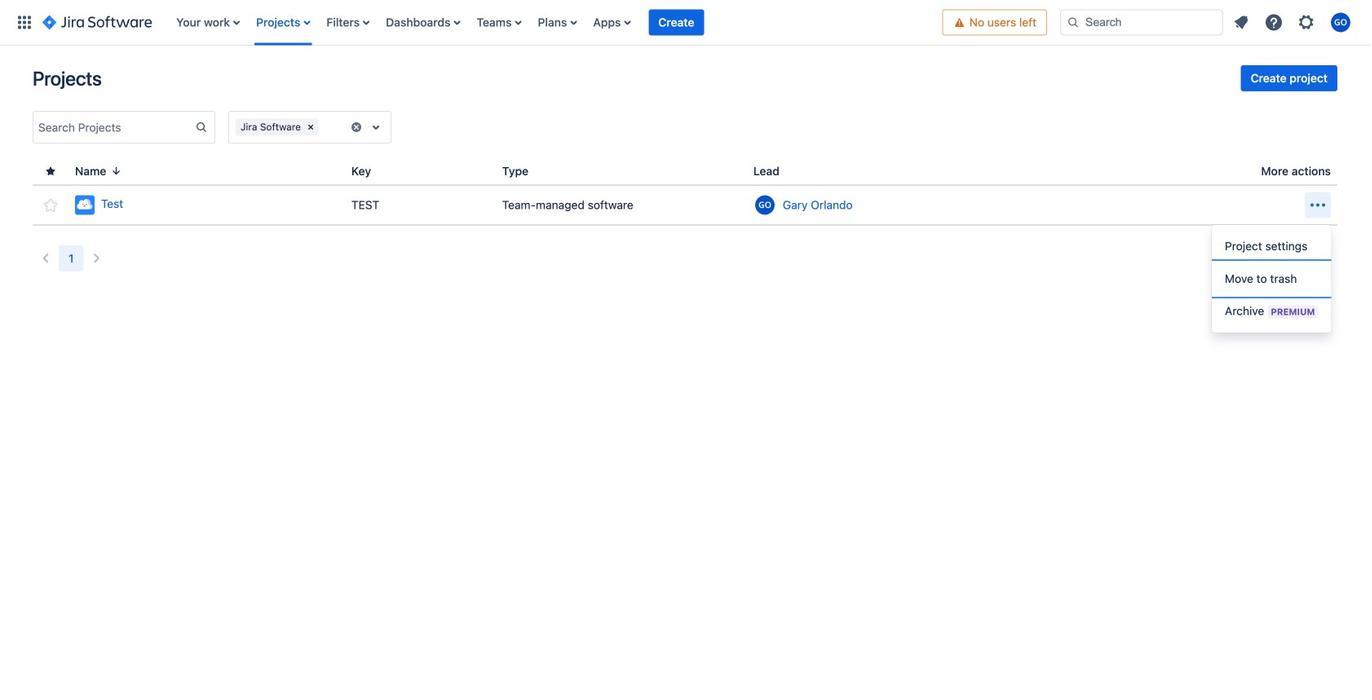 Task type: locate. For each thing, give the bounding box(es) containing it.
banner
[[0, 0, 1370, 46]]

clear image
[[304, 121, 317, 134]]

clear image
[[350, 121, 363, 134]]

notifications image
[[1232, 13, 1251, 32]]

1 vertical spatial group
[[1212, 225, 1332, 333]]

jira software image
[[42, 13, 152, 32], [42, 13, 152, 32]]

search image
[[1067, 16, 1080, 29]]

list
[[168, 0, 943, 45], [1227, 8, 1360, 37]]

Search Projects text field
[[33, 116, 195, 139]]

primary element
[[10, 0, 943, 45]]

help image
[[1264, 13, 1284, 32]]

1 horizontal spatial list
[[1227, 8, 1360, 37]]

0 vertical spatial group
[[1241, 65, 1338, 91]]

appswitcher icon image
[[15, 13, 34, 32]]

list item
[[649, 0, 704, 45]]

0 horizontal spatial list
[[168, 0, 943, 45]]

settings image
[[1297, 13, 1316, 32]]

group
[[1241, 65, 1338, 91], [1212, 225, 1332, 333]]

None search field
[[1060, 9, 1223, 35]]

Search field
[[1060, 9, 1223, 35]]



Task type: describe. For each thing, give the bounding box(es) containing it.
more image
[[1308, 195, 1328, 215]]

open image
[[366, 117, 386, 137]]

star test image
[[41, 195, 60, 215]]

next image
[[87, 249, 106, 268]]

previous image
[[36, 249, 55, 268]]

your profile and settings image
[[1331, 13, 1351, 32]]



Task type: vqa. For each thing, say whether or not it's contained in the screenshot.
Clear icon
yes



